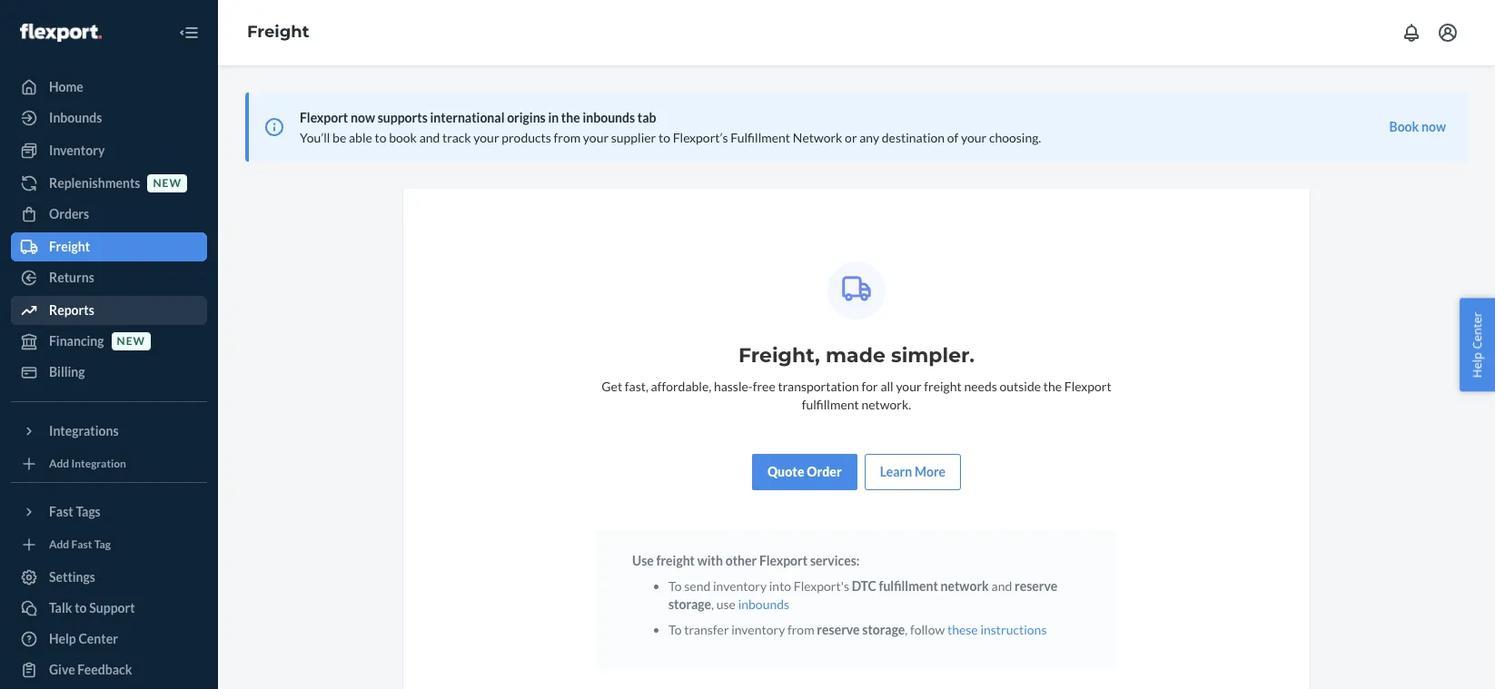 Task type: vqa. For each thing, say whether or not it's contained in the screenshot.
Products link
no



Task type: locate. For each thing, give the bounding box(es) containing it.
0 vertical spatial center
[[1469, 312, 1486, 349]]

to
[[669, 579, 682, 594], [669, 622, 682, 638]]

1 vertical spatial ,
[[905, 622, 908, 638]]

close navigation image
[[178, 22, 200, 44]]

tab
[[638, 110, 656, 125]]

supplier
[[611, 130, 656, 145]]

orders
[[49, 206, 89, 222]]

fast inside dropdown button
[[49, 504, 73, 520]]

flexport now supports international origins in the inbounds tab you'll be able to book and track your products from your supplier to flexport's fulfillment network or any destination of your choosing.
[[300, 110, 1041, 145]]

1 horizontal spatial the
[[1044, 379, 1062, 394]]

0 horizontal spatial flexport
[[300, 110, 348, 125]]

2 to from the top
[[669, 622, 682, 638]]

follow
[[910, 622, 945, 638]]

now inside button
[[1422, 119, 1446, 134]]

help center inside button
[[1469, 312, 1486, 378]]

all
[[881, 379, 894, 394]]

fast left "tag"
[[71, 538, 92, 552]]

freight link up returns link
[[11, 233, 207, 262]]

inventory up , use inbounds
[[713, 579, 767, 594]]

services:
[[810, 553, 860, 569]]

0 vertical spatial reserve
[[1015, 579, 1058, 594]]

fast
[[49, 504, 73, 520], [71, 538, 92, 552]]

1 horizontal spatial help center
[[1469, 312, 1486, 378]]

order
[[807, 464, 842, 480]]

choosing.
[[989, 130, 1041, 145]]

0 vertical spatial storage
[[669, 597, 711, 612]]

destination
[[882, 130, 945, 145]]

0 vertical spatial freight link
[[247, 22, 309, 42]]

2 add from the top
[[49, 538, 69, 552]]

from
[[554, 130, 581, 145], [788, 622, 814, 638]]

center
[[1469, 312, 1486, 349], [79, 631, 118, 647]]

flexport up you'll in the left top of the page
[[300, 110, 348, 125]]

fast left tags
[[49, 504, 73, 520]]

more
[[915, 464, 946, 480]]

settings
[[49, 570, 95, 585]]

integrations
[[49, 423, 119, 439]]

,
[[711, 597, 714, 612], [905, 622, 908, 638]]

1 vertical spatial from
[[788, 622, 814, 638]]

1 vertical spatial inventory
[[731, 622, 785, 638]]

1 vertical spatial freight
[[656, 553, 695, 569]]

0 horizontal spatial reserve
[[817, 622, 860, 638]]

be
[[333, 130, 346, 145]]

of
[[947, 130, 959, 145]]

0 horizontal spatial storage
[[669, 597, 711, 612]]

fulfillment down 'transportation' on the bottom
[[802, 397, 859, 412]]

new down reports link
[[117, 335, 145, 348]]

book
[[389, 130, 417, 145]]

your
[[474, 130, 499, 145], [583, 130, 609, 145], [961, 130, 987, 145], [896, 379, 922, 394]]

learn more link
[[865, 454, 961, 491]]

add integration link
[[11, 453, 207, 475]]

and
[[419, 130, 440, 145], [992, 579, 1012, 594]]

0 horizontal spatial fulfillment
[[802, 397, 859, 412]]

these instructions button
[[947, 621, 1047, 640]]

the
[[561, 110, 580, 125], [1044, 379, 1062, 394]]

1 vertical spatial center
[[79, 631, 118, 647]]

add up settings
[[49, 538, 69, 552]]

to right talk
[[75, 600, 87, 616]]

the inside flexport now supports international origins in the inbounds tab you'll be able to book and track your products from your supplier to flexport's fulfillment network or any destination of your choosing.
[[561, 110, 580, 125]]

to right supplier on the top
[[659, 130, 670, 145]]

0 horizontal spatial now
[[351, 110, 375, 125]]

0 vertical spatial inbounds
[[583, 110, 635, 125]]

0 vertical spatial add
[[49, 457, 69, 471]]

your inside get fast, affordable, hassle-free transportation for all your freight needs outside the flexport fulfillment network.
[[896, 379, 922, 394]]

storage down send
[[669, 597, 711, 612]]

fulfillment right dtc
[[879, 579, 938, 594]]

1 vertical spatial reserve
[[817, 622, 860, 638]]

add left integration
[[49, 457, 69, 471]]

from down inbounds button on the bottom of page
[[788, 622, 814, 638]]

1 horizontal spatial inbounds
[[738, 597, 789, 612]]

now
[[351, 110, 375, 125], [1422, 119, 1446, 134]]

freight down simpler.
[[924, 379, 962, 394]]

freight link
[[247, 22, 309, 42], [11, 233, 207, 262]]

freight right use
[[656, 553, 695, 569]]

reserve down 'reserve storage'
[[817, 622, 860, 638]]

1 horizontal spatial from
[[788, 622, 814, 638]]

0 vertical spatial ,
[[711, 597, 714, 612]]

the right the in
[[561, 110, 580, 125]]

1 vertical spatial freight link
[[11, 233, 207, 262]]

and inside flexport now supports international origins in the inbounds tab you'll be able to book and track your products from your supplier to flexport's fulfillment network or any destination of your choosing.
[[419, 130, 440, 145]]

0 vertical spatial freight
[[247, 22, 309, 42]]

reserve inside 'reserve storage'
[[1015, 579, 1058, 594]]

1 horizontal spatial new
[[153, 177, 182, 190]]

1 horizontal spatial flexport
[[759, 553, 808, 569]]

inventory down inbounds button on the bottom of page
[[731, 622, 785, 638]]

1 horizontal spatial help
[[1469, 352, 1486, 378]]

0 horizontal spatial inbounds
[[583, 110, 635, 125]]

storage down 'reserve storage'
[[862, 622, 905, 638]]

storage
[[669, 597, 711, 612], [862, 622, 905, 638]]

1 vertical spatial flexport
[[1064, 379, 1112, 394]]

0 horizontal spatial to
[[75, 600, 87, 616]]

1 horizontal spatial center
[[1469, 312, 1486, 349]]

now up able
[[351, 110, 375, 125]]

1 horizontal spatial storage
[[862, 622, 905, 638]]

inbounds down into
[[738, 597, 789, 612]]

storage inside 'reserve storage'
[[669, 597, 711, 612]]

send
[[684, 579, 711, 594]]

1 vertical spatial add
[[49, 538, 69, 552]]

0 vertical spatial new
[[153, 177, 182, 190]]

flexport's
[[794, 579, 849, 594]]

these
[[947, 622, 978, 638]]

simpler.
[[891, 343, 975, 368]]

freight right "close navigation" image
[[247, 22, 309, 42]]

reserve up the instructions at the bottom of page
[[1015, 579, 1058, 594]]

1 horizontal spatial freight link
[[247, 22, 309, 42]]

0 vertical spatial fulfillment
[[802, 397, 859, 412]]

flexport's
[[673, 130, 728, 145]]

add for add fast tag
[[49, 538, 69, 552]]

0 horizontal spatial ,
[[711, 597, 714, 612]]

inbounds up supplier on the top
[[583, 110, 635, 125]]

1 horizontal spatial freight
[[924, 379, 962, 394]]

flexport logo image
[[20, 23, 102, 42]]

0 vertical spatial freight
[[924, 379, 962, 394]]

1 add from the top
[[49, 457, 69, 471]]

0 vertical spatial inventory
[[713, 579, 767, 594]]

0 vertical spatial help center
[[1469, 312, 1486, 378]]

fast tags
[[49, 504, 101, 520]]

0 horizontal spatial and
[[419, 130, 440, 145]]

0 horizontal spatial freight
[[49, 239, 90, 254]]

your down international on the top
[[474, 130, 499, 145]]

to
[[375, 130, 387, 145], [659, 130, 670, 145], [75, 600, 87, 616]]

made
[[826, 343, 885, 368]]

new
[[153, 177, 182, 190], [117, 335, 145, 348]]

1 to from the top
[[669, 579, 682, 594]]

help inside button
[[1469, 352, 1486, 378]]

freight up returns
[[49, 239, 90, 254]]

learn
[[880, 464, 912, 480]]

1 vertical spatial help
[[49, 631, 76, 647]]

center inside button
[[1469, 312, 1486, 349]]

needs
[[964, 379, 997, 394]]

fulfillment
[[802, 397, 859, 412], [879, 579, 938, 594]]

0 vertical spatial help
[[1469, 352, 1486, 378]]

0 vertical spatial from
[[554, 130, 581, 145]]

1 horizontal spatial reserve
[[1015, 579, 1058, 594]]

the right the outside
[[1044, 379, 1062, 394]]

freight
[[247, 22, 309, 42], [49, 239, 90, 254]]

to left send
[[669, 579, 682, 594]]

2 horizontal spatial flexport
[[1064, 379, 1112, 394]]

fast tags button
[[11, 498, 207, 527]]

new for replenishments
[[153, 177, 182, 190]]

0 vertical spatial the
[[561, 110, 580, 125]]

0 horizontal spatial help center
[[49, 631, 118, 647]]

reserve
[[1015, 579, 1058, 594], [817, 622, 860, 638]]

new up orders 'link'
[[153, 177, 182, 190]]

able
[[349, 130, 372, 145]]

now inside flexport now supports international origins in the inbounds tab you'll be able to book and track your products from your supplier to flexport's fulfillment network or any destination of your choosing.
[[351, 110, 375, 125]]

0 horizontal spatial new
[[117, 335, 145, 348]]

track
[[442, 130, 471, 145]]

1 vertical spatial new
[[117, 335, 145, 348]]

and right book
[[419, 130, 440, 145]]

freight link right "close navigation" image
[[247, 22, 309, 42]]

other
[[725, 553, 757, 569]]

1 horizontal spatial now
[[1422, 119, 1446, 134]]

the inside get fast, affordable, hassle-free transportation for all your freight needs outside the flexport fulfillment network.
[[1044, 379, 1062, 394]]

1 vertical spatial the
[[1044, 379, 1062, 394]]

give feedback
[[49, 662, 132, 678]]

affordable,
[[651, 379, 711, 394]]

0 horizontal spatial from
[[554, 130, 581, 145]]

flexport right the outside
[[1064, 379, 1112, 394]]

to left transfer at the bottom of page
[[669, 622, 682, 638]]

flexport up into
[[759, 553, 808, 569]]

transfer
[[684, 622, 729, 638]]

to right able
[[375, 130, 387, 145]]

, left follow
[[905, 622, 908, 638]]

0 vertical spatial flexport
[[300, 110, 348, 125]]

1 horizontal spatial fulfillment
[[879, 579, 938, 594]]

1 horizontal spatial and
[[992, 579, 1012, 594]]

inventory
[[713, 579, 767, 594], [731, 622, 785, 638]]

1 vertical spatial inbounds
[[738, 597, 789, 612]]

now right book
[[1422, 119, 1446, 134]]

use freight with other flexport services:
[[632, 553, 860, 569]]

0 vertical spatial fast
[[49, 504, 73, 520]]

get
[[602, 379, 622, 394]]

flexport inside flexport now supports international origins in the inbounds tab you'll be able to book and track your products from your supplier to flexport's fulfillment network or any destination of your choosing.
[[300, 110, 348, 125]]

, left use
[[711, 597, 714, 612]]

0 vertical spatial to
[[669, 579, 682, 594]]

0 vertical spatial and
[[419, 130, 440, 145]]

supports
[[378, 110, 428, 125]]

give
[[49, 662, 75, 678]]

support
[[89, 600, 135, 616]]

2 vertical spatial flexport
[[759, 553, 808, 569]]

reports
[[49, 302, 94, 318]]

flexport
[[300, 110, 348, 125], [1064, 379, 1112, 394], [759, 553, 808, 569]]

help
[[1469, 352, 1486, 378], [49, 631, 76, 647]]

from down the in
[[554, 130, 581, 145]]

talk to support
[[49, 600, 135, 616]]

your right all
[[896, 379, 922, 394]]

and right network
[[992, 579, 1012, 594]]

hassle-
[[714, 379, 753, 394]]

help center
[[1469, 312, 1486, 378], [49, 631, 118, 647]]

1 vertical spatial to
[[669, 622, 682, 638]]

orders link
[[11, 200, 207, 229]]

replenishments
[[49, 175, 140, 191]]

0 horizontal spatial the
[[561, 110, 580, 125]]

or
[[845, 130, 857, 145]]

help center button
[[1460, 298, 1495, 391]]

use
[[716, 597, 736, 612]]

inbounds inside flexport now supports international origins in the inbounds tab you'll be able to book and track your products from your supplier to flexport's fulfillment network or any destination of your choosing.
[[583, 110, 635, 125]]



Task type: describe. For each thing, give the bounding box(es) containing it.
add fast tag
[[49, 538, 111, 552]]

tag
[[94, 538, 111, 552]]

book now
[[1389, 119, 1446, 134]]

1 vertical spatial help center
[[49, 631, 118, 647]]

inbounds link
[[11, 104, 207, 133]]

returns link
[[11, 263, 207, 292]]

open notifications image
[[1401, 22, 1423, 44]]

billing
[[49, 364, 85, 380]]

fast,
[[625, 379, 649, 394]]

to inside button
[[75, 600, 87, 616]]

quote
[[767, 464, 804, 480]]

to for to transfer inventory from reserve storage , follow these instructions
[[669, 622, 682, 638]]

flexport inside get fast, affordable, hassle-free transportation for all your freight needs outside the flexport fulfillment network.
[[1064, 379, 1112, 394]]

book
[[1389, 119, 1419, 134]]

your right of
[[961, 130, 987, 145]]

into
[[769, 579, 791, 594]]

inventory link
[[11, 136, 207, 165]]

1 vertical spatial fast
[[71, 538, 92, 552]]

with
[[697, 553, 723, 569]]

add fast tag link
[[11, 534, 207, 556]]

2 horizontal spatial to
[[659, 130, 670, 145]]

free
[[753, 379, 776, 394]]

freight,
[[738, 343, 820, 368]]

help center link
[[11, 625, 207, 654]]

book now button
[[1389, 118, 1446, 136]]

origins
[[507, 110, 546, 125]]

from inside flexport now supports international origins in the inbounds tab you'll be able to book and track your products from your supplier to flexport's fulfillment network or any destination of your choosing.
[[554, 130, 581, 145]]

outside
[[1000, 379, 1041, 394]]

your left supplier on the top
[[583, 130, 609, 145]]

, use inbounds
[[711, 597, 789, 612]]

network
[[941, 579, 989, 594]]

add integration
[[49, 457, 126, 471]]

talk to support button
[[11, 594, 207, 623]]

in
[[548, 110, 559, 125]]

1 vertical spatial storage
[[862, 622, 905, 638]]

1 vertical spatial freight
[[49, 239, 90, 254]]

financing
[[49, 333, 104, 349]]

tags
[[76, 504, 101, 520]]

quote order
[[767, 464, 842, 480]]

fulfillment inside get fast, affordable, hassle-free transportation for all your freight needs outside the flexport fulfillment network.
[[802, 397, 859, 412]]

1 horizontal spatial freight
[[247, 22, 309, 42]]

instructions
[[980, 622, 1047, 638]]

0 horizontal spatial freight link
[[11, 233, 207, 262]]

for
[[862, 379, 878, 394]]

network
[[793, 130, 842, 145]]

reports link
[[11, 296, 207, 325]]

home
[[49, 79, 83, 94]]

talk
[[49, 600, 72, 616]]

to for to send inventory into flexport's dtc fulfillment network and
[[669, 579, 682, 594]]

get fast, affordable, hassle-free transportation for all your freight needs outside the flexport fulfillment network.
[[602, 379, 1112, 412]]

give feedback button
[[11, 656, 207, 685]]

home link
[[11, 73, 207, 102]]

returns
[[49, 270, 94, 285]]

to transfer inventory from reserve storage , follow these instructions
[[669, 622, 1047, 638]]

use
[[632, 553, 654, 569]]

open account menu image
[[1437, 22, 1459, 44]]

dtc
[[852, 579, 876, 594]]

add for add integration
[[49, 457, 69, 471]]

1 vertical spatial and
[[992, 579, 1012, 594]]

1 vertical spatial fulfillment
[[879, 579, 938, 594]]

1 horizontal spatial to
[[375, 130, 387, 145]]

freight inside get fast, affordable, hassle-free transportation for all your freight needs outside the flexport fulfillment network.
[[924, 379, 962, 394]]

international
[[430, 110, 505, 125]]

0 horizontal spatial center
[[79, 631, 118, 647]]

learn more
[[880, 464, 946, 480]]

to send inventory into flexport's dtc fulfillment network and
[[669, 579, 1015, 594]]

inbounds
[[49, 110, 102, 125]]

products
[[502, 130, 551, 145]]

0 horizontal spatial help
[[49, 631, 76, 647]]

settings link
[[11, 563, 207, 592]]

feedback
[[78, 662, 132, 678]]

transportation
[[778, 379, 859, 394]]

new for financing
[[117, 335, 145, 348]]

1 horizontal spatial ,
[[905, 622, 908, 638]]

now for flexport
[[351, 110, 375, 125]]

network.
[[862, 397, 911, 412]]

learn more button
[[880, 463, 946, 481]]

inventory
[[49, 143, 105, 158]]

billing link
[[11, 358, 207, 387]]

inbounds button
[[738, 596, 789, 614]]

quote order button
[[752, 454, 857, 491]]

freight, made simpler.
[[738, 343, 975, 368]]

0 horizontal spatial freight
[[656, 553, 695, 569]]

inventory for transfer
[[731, 622, 785, 638]]

any
[[860, 130, 879, 145]]

now for book
[[1422, 119, 1446, 134]]

inventory for send
[[713, 579, 767, 594]]

fulfillment
[[731, 130, 790, 145]]

reserve storage
[[669, 579, 1058, 612]]



